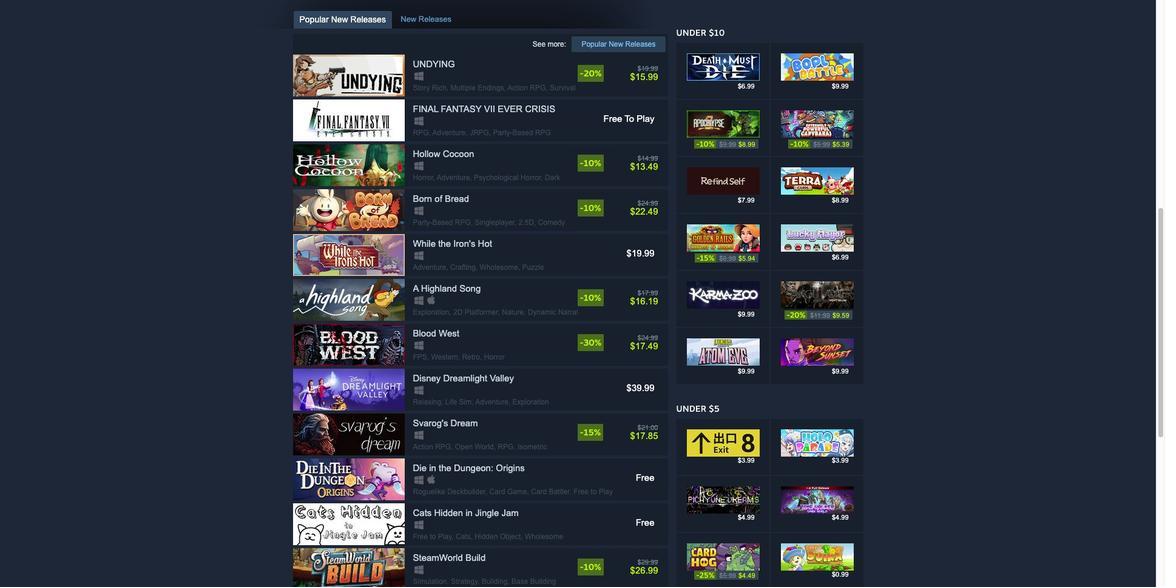 Task type: locate. For each thing, give the bounding box(es) containing it.
popular new releases
[[300, 15, 386, 24], [582, 40, 656, 49]]

adventure
[[432, 129, 466, 137], [437, 174, 470, 182], [413, 263, 446, 272], [475, 398, 509, 407]]

15% for -15%
[[584, 427, 601, 438]]

0 horizontal spatial hidden
[[434, 508, 463, 518]]

0 vertical spatial play
[[637, 114, 655, 124]]

building right base
[[530, 578, 556, 586]]

1 horizontal spatial wholesome
[[525, 533, 564, 541]]

$5.99 left $4.49
[[720, 572, 736, 579]]

-10% for $16.19
[[580, 293, 601, 303]]

under left $5
[[676, 404, 707, 414]]

, right life
[[472, 398, 474, 407]]

cats down roguelike
[[413, 508, 432, 518]]

1 horizontal spatial card
[[531, 488, 547, 497]]

0 horizontal spatial party-
[[413, 219, 432, 227]]

, left the crafting
[[446, 263, 448, 272]]

1 vertical spatial $8.99
[[832, 197, 849, 204]]

1 horizontal spatial horror
[[484, 353, 505, 362]]

horror left dark
[[521, 174, 541, 182]]

0 horizontal spatial 15%
[[584, 427, 601, 438]]

2 horizontal spatial new
[[609, 40, 623, 49]]

rpg
[[530, 84, 546, 92], [413, 129, 429, 137], [535, 129, 551, 137], [455, 219, 471, 227], [435, 443, 451, 452], [498, 443, 514, 452]]

$17.99
[[638, 290, 658, 297]]

0 vertical spatial based
[[513, 129, 533, 137]]

1 vertical spatial exploration
[[513, 398, 549, 407]]

1 vertical spatial under
[[676, 404, 707, 414]]

card left game
[[490, 488, 505, 497]]

,
[[447, 84, 449, 92], [504, 84, 506, 92], [546, 84, 548, 92], [429, 129, 431, 137], [466, 129, 468, 137], [489, 129, 491, 137], [433, 174, 435, 182], [470, 174, 472, 182], [541, 174, 543, 182], [471, 219, 473, 227], [515, 219, 517, 227], [534, 219, 536, 227], [446, 263, 448, 272], [476, 263, 478, 272], [518, 263, 520, 272], [450, 308, 452, 317], [498, 308, 500, 317], [524, 308, 526, 317], [427, 353, 429, 362], [458, 353, 460, 362], [480, 353, 482, 362], [441, 398, 443, 407], [472, 398, 474, 407], [509, 398, 511, 407], [451, 443, 453, 452], [494, 443, 496, 452], [514, 443, 516, 452], [486, 488, 488, 497], [527, 488, 529, 497], [570, 488, 572, 497], [452, 533, 454, 541], [471, 533, 473, 541], [521, 533, 523, 541], [447, 578, 449, 586], [478, 578, 480, 586], [508, 578, 510, 586]]

, left dark
[[541, 174, 543, 182]]

$7.99 link
[[676, 157, 769, 213]]

1 horizontal spatial building
[[530, 578, 556, 586]]

2 building from the left
[[530, 578, 556, 586]]

2d
[[454, 308, 463, 317]]

2 card from the left
[[531, 488, 547, 497]]

rpg right world
[[498, 443, 514, 452]]

the left iron's
[[438, 239, 451, 249]]

1 vertical spatial in
[[466, 508, 473, 518]]

4 -10% from the top
[[580, 562, 601, 572]]

simulation
[[413, 578, 447, 586]]

0 horizontal spatial in
[[429, 463, 436, 473]]

hot
[[478, 239, 492, 249]]

1 horizontal spatial 15%
[[700, 254, 715, 263]]

valley
[[490, 373, 514, 384]]

0 vertical spatial to
[[591, 488, 597, 497]]

1 horizontal spatial based
[[513, 129, 533, 137]]

0 horizontal spatial $5.99
[[720, 572, 736, 579]]

play up the steamworld build
[[438, 533, 452, 541]]

$5.99 inside -10% $5.99 $5.39
[[814, 141, 830, 148]]

new up undying
[[401, 15, 417, 24]]

1 $24.99 from the top
[[638, 200, 658, 207]]

1 vertical spatial $24.99
[[638, 334, 658, 342]]

10%
[[700, 140, 715, 149], [794, 140, 809, 149], [584, 158, 601, 168], [584, 203, 601, 213], [584, 293, 601, 303], [584, 562, 601, 572]]

die in the dungeon: origins
[[413, 463, 525, 473]]

free
[[604, 114, 622, 124], [636, 473, 655, 483], [574, 488, 589, 497], [636, 518, 655, 528], [413, 533, 428, 541]]

$29.99
[[638, 559, 658, 566]]

0 vertical spatial $19.99
[[638, 65, 658, 72]]

1 vertical spatial the
[[439, 463, 452, 473]]

0 vertical spatial party-
[[493, 129, 513, 137]]

die
[[413, 463, 427, 473]]

1 vertical spatial $19.99
[[627, 248, 655, 259]]

$3.99
[[738, 457, 755, 464], [832, 457, 849, 464]]

0 vertical spatial hidden
[[434, 508, 463, 518]]

play
[[637, 114, 655, 124], [599, 488, 613, 497], [438, 533, 452, 541]]

$21.00
[[638, 424, 658, 432]]

in
[[429, 463, 436, 473], [466, 508, 473, 518]]

, up the steamworld build
[[452, 533, 454, 541]]

1 horizontal spatial new
[[401, 15, 417, 24]]

$6.99 link down '$10'
[[676, 43, 769, 99]]

sim
[[459, 398, 472, 407]]

adventure down valley
[[475, 398, 509, 407]]

ever
[[498, 104, 523, 114]]

free to play
[[604, 114, 655, 124]]

$6.99 link
[[676, 43, 769, 99], [771, 214, 863, 270]]

$24.99 for $22.49
[[638, 200, 658, 207]]

0 vertical spatial in
[[429, 463, 436, 473]]

0 horizontal spatial card
[[490, 488, 505, 497]]

action up the ever
[[508, 84, 528, 92]]

-10% left '$29.99 $26.99'
[[580, 562, 601, 572]]

3 -10% from the top
[[580, 293, 601, 303]]

-10% left $14.99 $13.49
[[580, 158, 601, 168]]

1 horizontal spatial play
[[599, 488, 613, 497]]

, up the ever
[[504, 84, 506, 92]]

0 horizontal spatial $6.99
[[720, 255, 736, 262]]

the
[[438, 239, 451, 249], [439, 463, 452, 473]]

1 vertical spatial popular
[[582, 40, 607, 49]]

, left puzzle
[[518, 263, 520, 272]]

under $10
[[676, 27, 725, 38]]

wholesome down hot
[[480, 263, 518, 272]]

rpg up iron's
[[455, 219, 471, 227]]

15% left $5.94
[[700, 254, 715, 263]]

0 vertical spatial under
[[676, 27, 707, 38]]

0 horizontal spatial exploration
[[413, 308, 450, 317]]

building
[[482, 578, 508, 586], [530, 578, 556, 586]]

0 vertical spatial popular new releases
[[300, 15, 386, 24]]

1 horizontal spatial exploration
[[513, 398, 549, 407]]

under left '$10'
[[676, 27, 707, 38]]

-
[[580, 68, 584, 78], [696, 140, 700, 149], [791, 140, 794, 149], [580, 158, 584, 168], [580, 203, 584, 213], [697, 254, 700, 263], [580, 293, 584, 303], [787, 311, 790, 320], [580, 337, 584, 348], [580, 427, 584, 438], [580, 562, 584, 572], [696, 571, 700, 580]]

0 horizontal spatial action
[[413, 443, 433, 452]]

cats
[[413, 508, 432, 518], [456, 533, 471, 541]]

20% down popular new releases link
[[584, 68, 602, 78]]

$24.99 $22.49
[[630, 200, 658, 217]]

20% left $11.99
[[790, 311, 806, 320]]

exploration , 2d platformer , nature , dynamic narration
[[413, 308, 588, 317]]

hidden
[[434, 508, 463, 518], [475, 533, 498, 541]]

20%
[[584, 68, 602, 78], [790, 311, 806, 320]]

$9.99 inside -10% $9.99 $8.99
[[720, 141, 736, 148]]

0 horizontal spatial play
[[438, 533, 452, 541]]

$8.99 up the $7.99 link
[[739, 141, 755, 148]]

10% up narration
[[584, 293, 601, 303]]

10% left $14.99 $13.49
[[584, 158, 601, 168]]

1 horizontal spatial $8.99
[[832, 197, 849, 204]]

1 vertical spatial cats
[[456, 533, 471, 541]]

0 horizontal spatial popular new releases
[[300, 15, 386, 24]]

0 horizontal spatial $3.99
[[738, 457, 755, 464]]

while
[[413, 239, 436, 249]]

$5
[[709, 404, 720, 414]]

20% for -20%
[[584, 68, 602, 78]]

play right to
[[637, 114, 655, 124]]

$19.99 up $17.99
[[627, 248, 655, 259]]

$5.94
[[739, 255, 755, 262]]

jingle
[[475, 508, 499, 518]]

under for under $5
[[676, 404, 707, 414]]

1 vertical spatial 15%
[[584, 427, 601, 438]]

1 horizontal spatial party-
[[493, 129, 513, 137]]

$26.99
[[630, 566, 658, 576]]

to
[[591, 488, 597, 497], [430, 533, 436, 541]]

0 horizontal spatial $8.99
[[739, 141, 755, 148]]

play right battler
[[599, 488, 613, 497]]

, right game
[[570, 488, 572, 497]]

0 vertical spatial $6.99 link
[[676, 43, 769, 99]]

relaxing , life sim , adventure , exploration
[[413, 398, 549, 407]]

while the iron's hot image
[[293, 234, 405, 276]]

free up steamworld
[[413, 533, 428, 541]]

popular new releases inside popular new releases link
[[582, 40, 656, 49]]

card left battler
[[531, 488, 547, 497]]

new
[[331, 15, 348, 24], [401, 15, 417, 24], [609, 40, 623, 49]]

to
[[625, 114, 634, 124]]

in right die
[[429, 463, 436, 473]]

0 horizontal spatial $4.99
[[738, 514, 755, 521]]

1 vertical spatial party-
[[413, 219, 432, 227]]

$16.19
[[630, 296, 658, 307]]

crisis
[[525, 104, 556, 114]]

$24.99 down $16.19 on the bottom of page
[[638, 334, 658, 342]]

, up hollow
[[429, 129, 431, 137]]

endings
[[478, 84, 504, 92]]

action rpg , open world , rpg , isometric
[[413, 443, 547, 452]]

, left 2d
[[450, 308, 452, 317]]

adventure up bread
[[437, 174, 470, 182]]

$19.99 for $19.99 $15.99
[[638, 65, 658, 72]]

, left comedy
[[534, 219, 536, 227]]

2 -10% from the top
[[580, 203, 601, 213]]

$24.99 $17.49
[[630, 334, 658, 351]]

-10% up narration
[[580, 293, 601, 303]]

to right battler
[[591, 488, 597, 497]]

adventure , crafting , wholesome , puzzle
[[413, 263, 544, 272]]

comedy
[[538, 219, 565, 227]]

1 vertical spatial play
[[599, 488, 613, 497]]

undying image
[[293, 55, 405, 97]]

1 horizontal spatial popular
[[582, 40, 607, 49]]

, left psychological
[[470, 174, 472, 182]]

$5.99
[[814, 141, 830, 148], [720, 572, 736, 579]]

, up song
[[476, 263, 478, 272]]

, left retro
[[458, 353, 460, 362]]

1 horizontal spatial 20%
[[790, 311, 806, 320]]

releases left new releases
[[351, 15, 386, 24]]

1 vertical spatial $6.99 link
[[771, 214, 863, 270]]

popular new releases up undying image
[[300, 15, 386, 24]]

based up while the iron's hot on the left top of page
[[432, 219, 453, 227]]

0 vertical spatial cats
[[413, 508, 432, 518]]

, left dynamic
[[524, 308, 526, 317]]

exploration up blood west
[[413, 308, 450, 317]]

horror
[[413, 174, 433, 182], [521, 174, 541, 182], [484, 353, 505, 362]]

1 horizontal spatial $6.99 link
[[771, 214, 863, 270]]

1 under from the top
[[676, 27, 707, 38]]

psychological
[[474, 174, 519, 182]]

$24.99 down the $13.49
[[638, 200, 658, 207]]

, down vii
[[489, 129, 491, 137]]

-10% left $24.99 $22.49
[[580, 203, 601, 213]]

see
[[533, 40, 546, 49]]

$13.49
[[630, 161, 658, 172]]

action
[[508, 84, 528, 92], [413, 443, 433, 452]]

-10% $5.99 $5.39
[[791, 140, 849, 149]]

1 horizontal spatial $3.99
[[832, 457, 849, 464]]

steamworld
[[413, 553, 463, 563]]

1 horizontal spatial to
[[591, 488, 597, 497]]

1 horizontal spatial in
[[466, 508, 473, 518]]

wholesome right object
[[525, 533, 564, 541]]

2 $24.99 from the top
[[638, 334, 658, 342]]

0 vertical spatial 15%
[[700, 254, 715, 263]]

dream
[[451, 418, 478, 429]]

the right die
[[439, 463, 452, 473]]

0 horizontal spatial 20%
[[584, 68, 602, 78]]

0 vertical spatial the
[[438, 239, 451, 249]]

$5.99 inside -25% $5.99 $4.49
[[720, 572, 736, 579]]

0 vertical spatial popular
[[300, 15, 329, 24]]

0 horizontal spatial cats
[[413, 508, 432, 518]]

cats down cats hidden in jingle jam
[[456, 533, 471, 541]]

10% left $5.39
[[794, 140, 809, 149]]

0 horizontal spatial horror
[[413, 174, 433, 182]]

0 vertical spatial $24.99
[[638, 200, 658, 207]]

$5.99 left $5.39
[[814, 141, 830, 148]]

-20% $11.99 $9.59
[[787, 311, 849, 320]]

1 building from the left
[[482, 578, 508, 586]]

to up steamworld
[[430, 533, 436, 541]]

adventure up hollow cocoon
[[432, 129, 466, 137]]

iron's
[[454, 239, 476, 249]]

song
[[460, 283, 481, 294]]

1 vertical spatial to
[[430, 533, 436, 541]]

jam
[[502, 508, 519, 518]]

0 horizontal spatial wholesome
[[480, 263, 518, 272]]

15% left $21.00 $17.85
[[584, 427, 601, 438]]

blood west image
[[293, 324, 405, 366]]

new up undying image
[[331, 15, 348, 24]]

popular new releases up $19.99 $15.99
[[582, 40, 656, 49]]

wholesome
[[480, 263, 518, 272], [525, 533, 564, 541]]

2.5d
[[519, 219, 534, 227]]

narration
[[558, 308, 588, 317]]

$24.99 inside $24.99 $17.49
[[638, 334, 658, 342]]

0 vertical spatial wholesome
[[480, 263, 518, 272]]

dreamlight
[[443, 373, 487, 384]]

$4.99 up $0.99
[[832, 514, 849, 521]]

play for free to play
[[637, 114, 655, 124]]

releases up undying
[[419, 15, 452, 24]]

0 vertical spatial 20%
[[584, 68, 602, 78]]

30%
[[584, 337, 602, 348]]

1 vertical spatial $5.99
[[720, 572, 736, 579]]

0 horizontal spatial $6.99 link
[[676, 43, 769, 99]]

0 vertical spatial $5.99
[[814, 141, 830, 148]]

free down $17.85 in the right bottom of the page
[[636, 473, 655, 483]]

final
[[413, 104, 439, 114]]

story
[[413, 84, 430, 92]]

1 horizontal spatial hidden
[[475, 533, 498, 541]]

0 vertical spatial $8.99
[[739, 141, 755, 148]]

1 vertical spatial based
[[432, 219, 453, 227]]

0 horizontal spatial building
[[482, 578, 508, 586]]

$8.99 down $5.39
[[832, 197, 849, 204]]

1 horizontal spatial popular new releases
[[582, 40, 656, 49]]

15%
[[700, 254, 715, 263], [584, 427, 601, 438]]

, left base
[[508, 578, 510, 586]]

$19.99 for $19.99
[[627, 248, 655, 259]]

0 horizontal spatial based
[[432, 219, 453, 227]]

$24.99 inside $24.99 $22.49
[[638, 200, 658, 207]]

while the iron's hot
[[413, 239, 492, 249]]

1 horizontal spatial $5.99
[[814, 141, 830, 148]]

horror up born at the left of page
[[413, 174, 433, 182]]

building left base
[[482, 578, 508, 586]]

0 horizontal spatial releases
[[351, 15, 386, 24]]

$14.99 $13.49
[[630, 155, 658, 172]]

1 $4.99 from the left
[[738, 514, 755, 521]]

2 under from the top
[[676, 404, 707, 414]]

party- up while
[[413, 219, 432, 227]]

10% for $13.49
[[584, 158, 601, 168]]

highland
[[421, 283, 457, 294]]

2 horizontal spatial play
[[637, 114, 655, 124]]

free left to
[[604, 114, 622, 124]]

1 vertical spatial 20%
[[790, 311, 806, 320]]

, left western
[[427, 353, 429, 362]]

0 vertical spatial exploration
[[413, 308, 450, 317]]

$19.99 inside $19.99 $15.99
[[638, 65, 658, 72]]

1 horizontal spatial action
[[508, 84, 528, 92]]

new right more: at left
[[609, 40, 623, 49]]

2 horizontal spatial releases
[[625, 40, 656, 49]]

hidden up build
[[475, 533, 498, 541]]

1 vertical spatial popular new releases
[[582, 40, 656, 49]]

$19.99 down popular new releases link
[[638, 65, 658, 72]]

2 vertical spatial play
[[438, 533, 452, 541]]

, left nature
[[498, 308, 500, 317]]

1 horizontal spatial $4.99
[[832, 514, 849, 521]]

adventure up highland
[[413, 263, 446, 272]]

action up die
[[413, 443, 433, 452]]

releases
[[351, 15, 386, 24], [419, 15, 452, 24], [625, 40, 656, 49]]

1 -10% from the top
[[580, 158, 601, 168]]

dynamic
[[528, 308, 556, 317]]

$4.99 up $4.49
[[738, 514, 755, 521]]



Task type: describe. For each thing, give the bounding box(es) containing it.
, down build
[[478, 578, 480, 586]]

, left 'jrpg'
[[466, 129, 468, 137]]

born of bread image
[[293, 189, 405, 231]]

-20%
[[580, 68, 602, 78]]

10% for $22.49
[[584, 203, 601, 213]]

story rich , multiple endings , action rpg , survival
[[413, 84, 576, 92]]

hollow
[[413, 149, 440, 159]]

2 $3.99 from the left
[[832, 457, 849, 464]]

rpg down crisis
[[535, 129, 551, 137]]

a highland song image
[[293, 279, 405, 321]]

jrpg
[[470, 129, 489, 137]]

, left 2.5d
[[515, 219, 517, 227]]

rpg left open
[[435, 443, 451, 452]]

-10% for $26.99
[[580, 562, 601, 572]]

$5.99 for -10%
[[814, 141, 830, 148]]

$29.99 $26.99
[[630, 559, 658, 576]]

origins
[[496, 463, 525, 473]]

of
[[435, 194, 442, 204]]

rpg up hollow
[[413, 129, 429, 137]]

final fantasy vii ever crisis
[[413, 104, 556, 114]]

free to play , cats , hidden object , wholesome
[[413, 533, 564, 541]]

1 horizontal spatial $6.99
[[738, 83, 755, 90]]

crafting
[[450, 263, 476, 272]]

popular new releases link
[[572, 36, 666, 52]]

0 horizontal spatial new
[[331, 15, 348, 24]]

dungeon:
[[454, 463, 494, 473]]

a highland song
[[413, 283, 481, 294]]

1 vertical spatial wholesome
[[525, 533, 564, 541]]

disney
[[413, 373, 441, 384]]

25%
[[700, 571, 715, 580]]

rpg up crisis
[[530, 84, 546, 92]]

0 vertical spatial action
[[508, 84, 528, 92]]

open
[[455, 443, 473, 452]]

$14.99
[[638, 155, 658, 162]]

$11.99
[[810, 312, 830, 319]]

fps
[[413, 353, 427, 362]]

platformer
[[465, 308, 498, 317]]

puzzle
[[522, 263, 544, 272]]

-10% $9.99 $8.99
[[696, 140, 755, 149]]

10% up the $7.99 link
[[700, 140, 715, 149]]

under $5
[[676, 404, 720, 414]]

10% for $26.99
[[584, 562, 601, 572]]

steamworld build
[[413, 553, 486, 563]]

die in the dungeon: origins image
[[293, 459, 405, 501]]

1 $3.99 from the left
[[738, 457, 755, 464]]

$6.99 inside -15% $6.99 $5.94
[[720, 255, 736, 262]]

play for free to play , cats , hidden object , wholesome
[[438, 533, 452, 541]]

hollow cocoon
[[413, 149, 474, 159]]

0 horizontal spatial popular
[[300, 15, 329, 24]]

roguelike
[[413, 488, 445, 497]]

final fantasy vii ever crisis image
[[293, 100, 405, 141]]

$7.99
[[738, 197, 755, 204]]

party-based rpg , singleplayer , 2.5d , comedy
[[413, 219, 565, 227]]

1 card from the left
[[490, 488, 505, 497]]

, up build
[[471, 533, 473, 541]]

new releases
[[401, 15, 452, 24]]

life
[[445, 398, 457, 407]]

15% for -15% $6.99 $5.94
[[700, 254, 715, 263]]

$5.39
[[833, 141, 849, 148]]

20% for -20% $11.99 $9.59
[[790, 311, 806, 320]]

, left isometric on the left of the page
[[514, 443, 516, 452]]

battler
[[549, 488, 570, 497]]

undying
[[413, 59, 455, 69]]

bread
[[445, 194, 469, 204]]

10% for $16.19
[[584, 293, 601, 303]]

$24.99 for $17.49
[[638, 334, 658, 342]]

survival
[[550, 84, 576, 92]]

$17.99 $16.19
[[630, 290, 658, 307]]

strategy
[[451, 578, 478, 586]]

object
[[500, 533, 521, 541]]

, up iron's
[[471, 219, 473, 227]]

hollow cocoon image
[[293, 144, 405, 186]]

2 horizontal spatial $6.99
[[832, 254, 849, 261]]

$4.49
[[739, 572, 755, 579]]

, left survival
[[546, 84, 548, 92]]

build
[[466, 553, 486, 563]]

, left battler
[[527, 488, 529, 497]]

$21.00 $17.85
[[630, 424, 658, 441]]

-15%
[[580, 427, 601, 438]]

-25% $5.99 $4.49
[[696, 571, 755, 580]]

world
[[475, 443, 494, 452]]

, left multiple
[[447, 84, 449, 92]]

$39.99
[[627, 383, 655, 393]]

0 horizontal spatial to
[[430, 533, 436, 541]]

svarog's dream image
[[293, 414, 405, 456]]

, up of in the top of the page
[[433, 174, 435, 182]]

, right open
[[494, 443, 496, 452]]

2 horizontal spatial horror
[[521, 174, 541, 182]]

$19.99 $15.99
[[630, 65, 658, 82]]

under for under $10
[[676, 27, 707, 38]]

roguelike deckbuilder , card game , card battler , free to play
[[413, 488, 613, 497]]

simulation , strategy , building , base building
[[413, 578, 556, 586]]

cats hidden in jingle jam image
[[293, 504, 405, 546]]

dark
[[545, 174, 560, 182]]

new inside popular new releases link
[[609, 40, 623, 49]]

deckbuilder
[[447, 488, 486, 497]]

1 vertical spatial hidden
[[475, 533, 498, 541]]

game
[[507, 488, 527, 497]]

-15% $6.99 $5.94
[[697, 254, 755, 263]]

base
[[512, 578, 528, 586]]

, left open
[[451, 443, 453, 452]]

cocoon
[[443, 149, 474, 159]]

free up $29.99
[[636, 518, 655, 528]]

$8.99 inside -10% $9.99 $8.99
[[739, 141, 755, 148]]

-10% for $22.49
[[580, 203, 601, 213]]

disney dreamlight valley image
[[293, 369, 405, 411]]

, left strategy
[[447, 578, 449, 586]]

, left life
[[441, 398, 443, 407]]

fps , western , retro , horror
[[413, 353, 505, 362]]

$17.49
[[630, 341, 658, 351]]

west
[[439, 328, 459, 339]]

1 horizontal spatial cats
[[456, 533, 471, 541]]

blood
[[413, 328, 436, 339]]

, up base
[[521, 533, 523, 541]]

2 $4.99 from the left
[[832, 514, 849, 521]]

$5.99 for -25%
[[720, 572, 736, 579]]

$10
[[709, 27, 725, 38]]

steamworld build image
[[293, 549, 405, 588]]

1 horizontal spatial releases
[[419, 15, 452, 24]]

-10% for $13.49
[[580, 158, 601, 168]]

1 vertical spatial action
[[413, 443, 433, 452]]

free right battler
[[574, 488, 589, 497]]

, down valley
[[509, 398, 511, 407]]

$15.99
[[630, 72, 658, 82]]

multiple
[[451, 84, 476, 92]]

$0.99
[[832, 571, 849, 578]]

nature
[[502, 308, 524, 317]]

, up dreamlight
[[480, 353, 482, 362]]

rich
[[432, 84, 447, 92]]

, up jingle at the left bottom of the page
[[486, 488, 488, 497]]

western
[[431, 353, 458, 362]]

more:
[[548, 40, 566, 49]]

born
[[413, 194, 432, 204]]

a
[[413, 283, 419, 294]]



Task type: vqa. For each thing, say whether or not it's contained in the screenshot.


